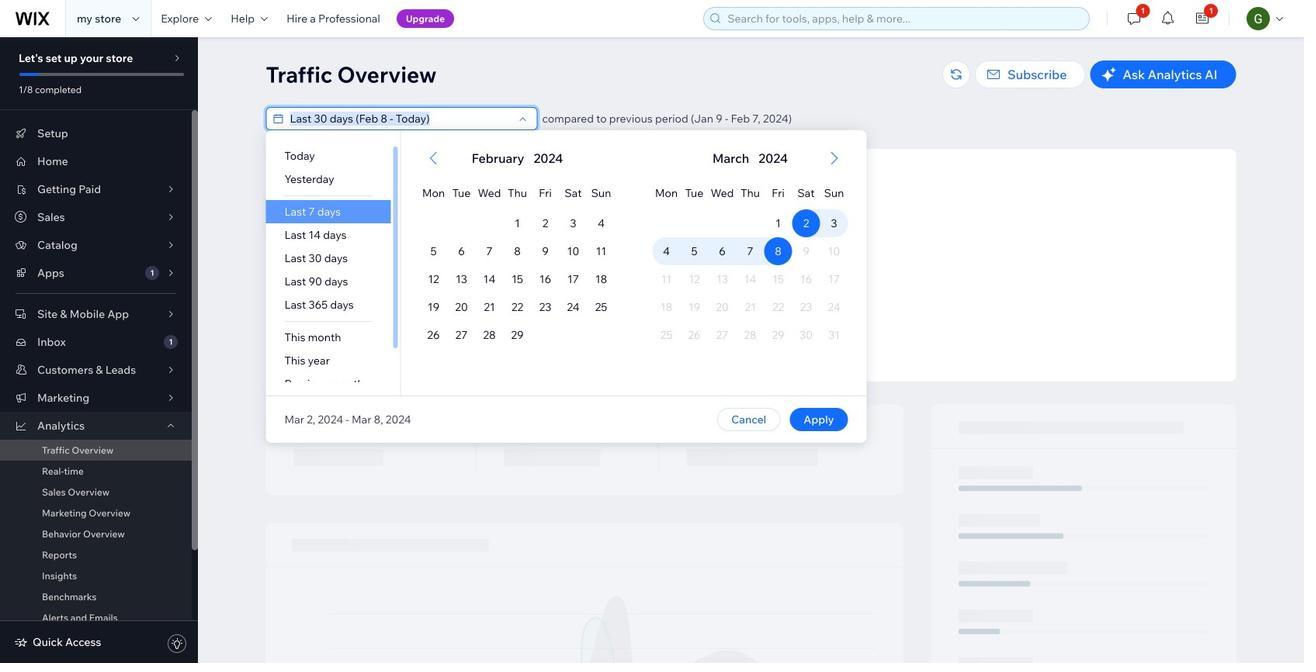 Task type: locate. For each thing, give the bounding box(es) containing it.
2 row group from the left
[[634, 210, 867, 396]]

1 grid from the left
[[401, 130, 634, 396]]

1 row group from the left
[[401, 210, 634, 396]]

row group
[[401, 210, 634, 396], [634, 210, 867, 396]]

alert
[[467, 149, 568, 168], [708, 149, 793, 168]]

page skeleton image
[[266, 405, 1236, 664]]

row
[[420, 172, 615, 210], [652, 172, 848, 210], [420, 210, 615, 238], [652, 210, 848, 238], [420, 238, 615, 265], [652, 238, 848, 265], [420, 265, 615, 293], [652, 265, 848, 293], [420, 293, 615, 321], [652, 293, 848, 321], [420, 321, 615, 349], [652, 321, 848, 349]]

grid
[[401, 130, 634, 396], [634, 130, 867, 396]]

1 horizontal spatial alert
[[708, 149, 793, 168]]

0 horizontal spatial alert
[[467, 149, 568, 168]]

None field
[[285, 108, 513, 130]]

list box
[[266, 144, 400, 396]]

saturday, march 2, 2024 cell
[[792, 210, 820, 238]]



Task type: describe. For each thing, give the bounding box(es) containing it.
sidebar element
[[0, 37, 198, 664]]

2 grid from the left
[[634, 130, 867, 396]]

1 alert from the left
[[467, 149, 568, 168]]

Search for tools, apps, help & more... field
[[723, 8, 1085, 29]]

2 alert from the left
[[708, 149, 793, 168]]

friday, march 8, 2024 cell
[[764, 238, 792, 265]]



Task type: vqa. For each thing, say whether or not it's contained in the screenshot.
Choose which type of emails you'd like to receive from us.
no



